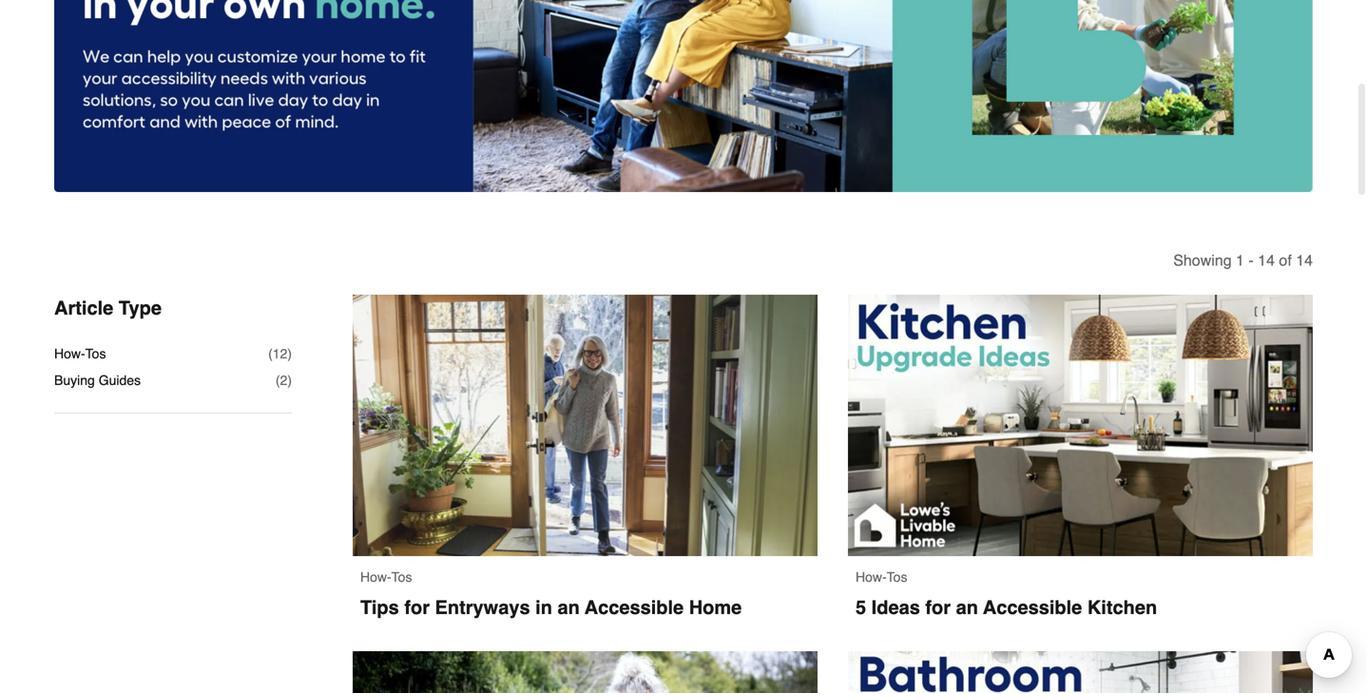 Task type: vqa. For each thing, say whether or not it's contained in the screenshot.
) for ( 2 )
yes



Task type: locate. For each thing, give the bounding box(es) containing it.
0 horizontal spatial 14
[[1258, 251, 1275, 269]]

guides
[[99, 373, 141, 388]]

accessible up an accessible bathroom with white-tiled walls, an oak vanity and black matte hardware. 'image'
[[983, 597, 1082, 618]]

( 2 )
[[276, 373, 292, 388]]

(
[[268, 346, 273, 361], [276, 373, 280, 388]]

showing
[[1173, 251, 1232, 269]]

1 horizontal spatial how-
[[360, 570, 391, 585]]

accessible
[[585, 597, 684, 618], [983, 597, 1082, 618]]

tos for (
[[85, 346, 106, 361]]

tos
[[85, 346, 106, 361], [391, 570, 412, 585], [887, 570, 907, 585]]

an right 'in'
[[558, 597, 580, 618]]

2
[[280, 373, 287, 388]]

type
[[119, 297, 162, 319]]

) down 12
[[287, 373, 292, 388]]

how- for (
[[54, 346, 85, 361]]

an right 'ideas'
[[956, 597, 978, 618]]

14 right of
[[1296, 251, 1313, 269]]

1 horizontal spatial accessible
[[983, 597, 1082, 618]]

( for 2
[[276, 373, 280, 388]]

2 horizontal spatial how-
[[856, 570, 887, 585]]

5 ideas for an accessible kitchen
[[856, 597, 1157, 618]]

14
[[1258, 251, 1275, 269], [1296, 251, 1313, 269]]

kitchen
[[1087, 597, 1157, 618]]

for right the tips
[[404, 597, 430, 618]]

1 vertical spatial (
[[276, 373, 280, 388]]

1 vertical spatial )
[[287, 373, 292, 388]]

0 horizontal spatial an
[[558, 597, 580, 618]]

ideas
[[871, 597, 920, 618]]

0 horizontal spatial tos
[[85, 346, 106, 361]]

( 12 )
[[268, 346, 292, 361]]

how-tos for tips for entryways in an accessible home
[[360, 570, 412, 585]]

article type
[[54, 297, 162, 319]]

live comfortably in your own home. we can help you customize it to fit your accessibility needs. image
[[54, 0, 1313, 192]]

2 horizontal spatial tos
[[887, 570, 907, 585]]

0 horizontal spatial (
[[268, 346, 273, 361]]

) up '( 2 )'
[[287, 346, 292, 361]]

0 horizontal spatial for
[[404, 597, 430, 618]]

how- up the tips
[[360, 570, 391, 585]]

2 an from the left
[[956, 597, 978, 618]]

2 for from the left
[[925, 597, 951, 618]]

1 horizontal spatial (
[[276, 373, 280, 388]]

home
[[689, 597, 742, 618]]

for
[[404, 597, 430, 618], [925, 597, 951, 618]]

how-tos
[[54, 346, 106, 361], [360, 570, 412, 585], [856, 570, 907, 585]]

1 ) from the top
[[287, 346, 292, 361]]

how-
[[54, 346, 85, 361], [360, 570, 391, 585], [856, 570, 887, 585]]

1 horizontal spatial tos
[[391, 570, 412, 585]]

for right 'ideas'
[[925, 597, 951, 618]]

of
[[1279, 251, 1292, 269]]

an
[[558, 597, 580, 618], [956, 597, 978, 618]]

1 an from the left
[[558, 597, 580, 618]]

how-tos up 'ideas'
[[856, 570, 907, 585]]

2 horizontal spatial how-tos
[[856, 570, 907, 585]]

how- up the buying
[[54, 346, 85, 361]]

0 horizontal spatial how-tos
[[54, 346, 106, 361]]

tos up 'ideas'
[[887, 570, 907, 585]]

in
[[535, 597, 552, 618]]

1 horizontal spatial for
[[925, 597, 951, 618]]

accessible up a woman with a spade and basket gardening in front of a raised bed. image
[[585, 597, 684, 618]]

a woman with a spade and basket gardening in front of a raised bed. image
[[353, 651, 818, 693]]

tos up the tips
[[391, 570, 412, 585]]

0 vertical spatial )
[[287, 346, 292, 361]]

how-tos up the buying
[[54, 346, 106, 361]]

1 horizontal spatial 14
[[1296, 251, 1313, 269]]

entryways
[[435, 597, 530, 618]]

1 horizontal spatial an
[[956, 597, 978, 618]]

) for ( 2 )
[[287, 373, 292, 388]]

how-tos up the tips
[[360, 570, 412, 585]]

tos up buying guides
[[85, 346, 106, 361]]

1 horizontal spatial how-tos
[[360, 570, 412, 585]]

0 horizontal spatial how-
[[54, 346, 85, 361]]

how- up 5
[[856, 570, 887, 585]]

)
[[287, 346, 292, 361], [287, 373, 292, 388]]

14 right -
[[1258, 251, 1275, 269]]

a man and a woman entering through the front door of a home. image
[[353, 295, 818, 556]]

0 vertical spatial (
[[268, 346, 273, 361]]

tips for entryways in an accessible home
[[360, 597, 742, 618]]

how- for tips for entryways in an accessible home
[[360, 570, 391, 585]]

0 horizontal spatial accessible
[[585, 597, 684, 618]]

2 ) from the top
[[287, 373, 292, 388]]



Task type: describe. For each thing, give the bounding box(es) containing it.
1 for from the left
[[404, 597, 430, 618]]

2 14 from the left
[[1296, 251, 1313, 269]]

showing 1 - 14 of 14
[[1173, 251, 1313, 269]]

buying guides
[[54, 373, 141, 388]]

how- for 5 ideas for an accessible kitchen
[[856, 570, 887, 585]]

a video describing how to create a more accessible, safe and user friendly kitchen. image
[[848, 295, 1313, 556]]

how-tos for (
[[54, 346, 106, 361]]

an accessible bathroom with white-tiled walls, an oak vanity and black matte hardware. image
[[848, 651, 1313, 693]]

tips
[[360, 597, 399, 618]]

1 accessible from the left
[[585, 597, 684, 618]]

2 accessible from the left
[[983, 597, 1082, 618]]

tos for tips for entryways in an accessible home
[[391, 570, 412, 585]]

12
[[273, 346, 287, 361]]

1
[[1236, 251, 1244, 269]]

article
[[54, 297, 113, 319]]

5
[[856, 597, 866, 618]]

how-tos for 5 ideas for an accessible kitchen
[[856, 570, 907, 585]]

) for ( 12 )
[[287, 346, 292, 361]]

-
[[1249, 251, 1254, 269]]

1 14 from the left
[[1258, 251, 1275, 269]]

( for 12
[[268, 346, 273, 361]]

tos for 5 ideas for an accessible kitchen
[[887, 570, 907, 585]]

buying
[[54, 373, 95, 388]]



